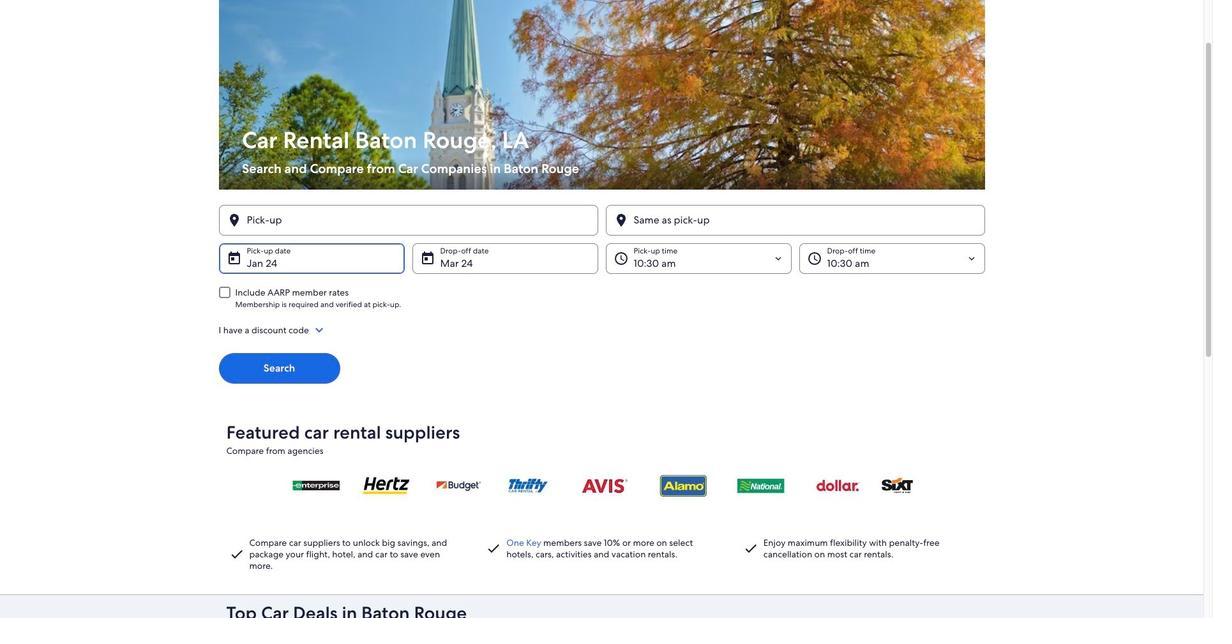 Task type: locate. For each thing, give the bounding box(es) containing it.
breadcrumbs region
[[0, 0, 1204, 595]]

car suppliers logo image
[[226, 462, 978, 509]]



Task type: vqa. For each thing, say whether or not it's contained in the screenshot.
car suppliers logo
yes



